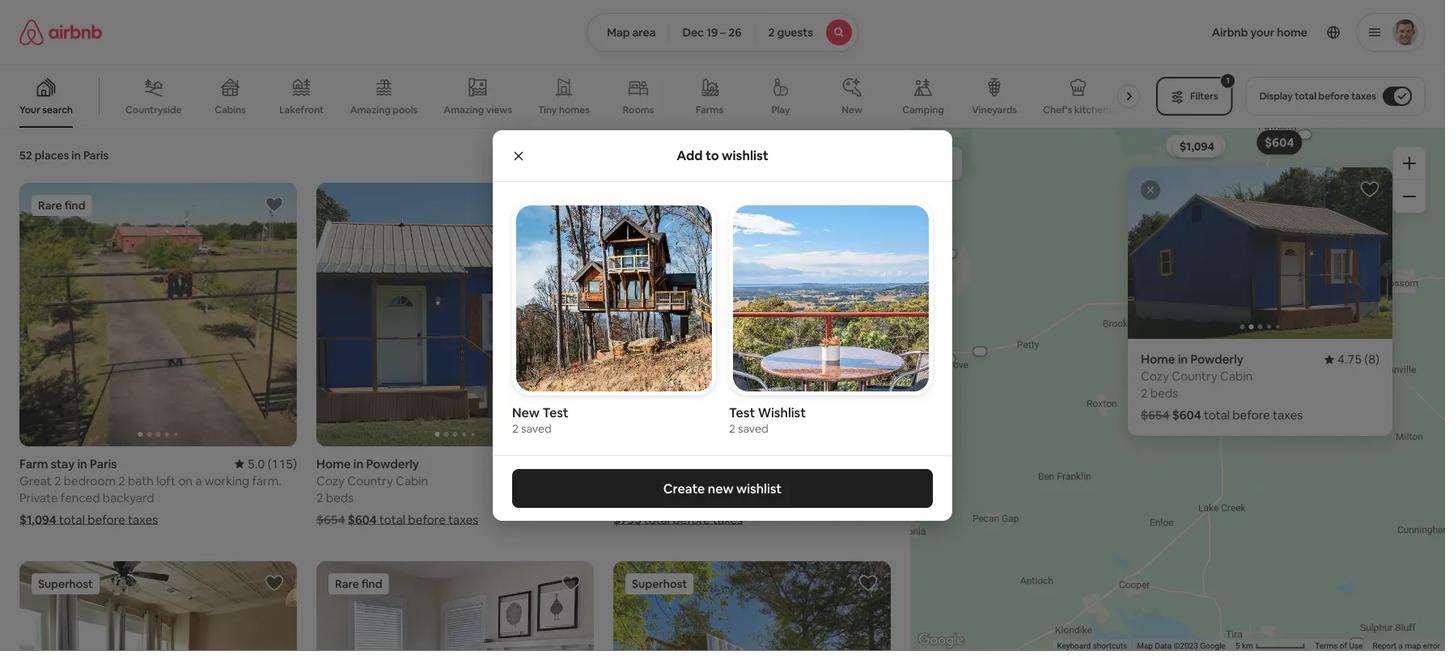 Task type: locate. For each thing, give the bounding box(es) containing it.
add to wishlist: farm stay in paris image
[[265, 195, 284, 214]]

1 horizontal spatial new
[[842, 104, 863, 116]]

1 horizontal spatial country
[[1172, 369, 1218, 384]]

19
[[707, 25, 718, 40]]

0 horizontal spatial a
[[195, 473, 202, 489]]

1 vertical spatial $1,094
[[19, 512, 56, 528]]

in
[[71, 148, 81, 163], [1178, 352, 1188, 368], [77, 456, 87, 472], [354, 456, 364, 472], [664, 456, 674, 472]]

0 horizontal spatial home
[[317, 456, 351, 472]]

1 horizontal spatial 4.75
[[1338, 352, 1362, 368]]

0 horizontal spatial home in powderly cozy country cabin 2 beds $654 $604 total before taxes
[[317, 456, 479, 528]]

0 horizontal spatial (8)
[[579, 456, 594, 472]]

–
[[721, 25, 726, 40]]

$1,094
[[1180, 139, 1215, 154], [19, 512, 56, 528]]

wishlist for create new wishlist
[[737, 480, 782, 497]]

google map
showing 24 stays. including 1 saved stay. region
[[911, 128, 1446, 652]]

home in powderly cozy country cabin 2 beds $654 $604 total before taxes
[[1141, 352, 1303, 423], [317, 456, 479, 528]]

2 inside button
[[768, 25, 775, 40]]

places
[[35, 148, 69, 163]]

1 test from the left
[[543, 404, 569, 421]]

use
[[1350, 642, 1363, 651]]

0 vertical spatial powderly
[[1191, 352, 1244, 368]]

on
[[178, 473, 193, 489]]

test
[[543, 404, 569, 421], [729, 404, 755, 421]]

1 vertical spatial powderly
[[366, 456, 419, 472]]

terms
[[1316, 642, 1338, 651]]

lakefront
[[279, 104, 324, 116]]

0 vertical spatial home in powderly cozy country cabin 2 beds $654 $604 total before taxes
[[1141, 352, 1303, 423]]

4.75
[[1338, 352, 1362, 368], [552, 456, 576, 472]]

0 vertical spatial $1,094
[[1180, 139, 1215, 154]]

1 vertical spatial new
[[512, 404, 540, 421]]

powderly for 4.75 out of 5 average rating,  8 reviews image to the bottom
[[366, 456, 419, 472]]

countryside
[[125, 104, 182, 116]]

4.98 out of 5 average rating,  65 reviews image
[[829, 456, 891, 472]]

add to wishlist image
[[1361, 180, 1380, 199]]

cabin inside google map
showing 24 stays. including 1 saved stay. region
[[1221, 369, 1253, 384]]

display total before taxes button
[[1246, 77, 1426, 116]]

0 vertical spatial 4.75
[[1338, 352, 1362, 368]]

map left data
[[1137, 642, 1153, 651]]

1 horizontal spatial cozy
[[1141, 369, 1170, 384]]

1 horizontal spatial powderly
[[1191, 352, 1244, 368]]

26
[[729, 25, 742, 40]]

0 horizontal spatial cozy
[[317, 473, 345, 489]]

home
[[1141, 352, 1176, 368], [317, 456, 351, 472]]

new for new
[[842, 104, 863, 116]]

1 vertical spatial 4.75 out of 5 average rating,  8 reviews image
[[539, 456, 594, 472]]

0 horizontal spatial powderly
[[366, 456, 419, 472]]

fenced
[[61, 490, 100, 506]]

paris up create
[[677, 456, 704, 472]]

0 horizontal spatial cabin
[[396, 473, 428, 489]]

1 horizontal spatial saved
[[738, 422, 769, 436]]

amazing
[[444, 103, 484, 116], [350, 104, 391, 116]]

amazing left views
[[444, 103, 484, 116]]

0 vertical spatial wishlist
[[722, 147, 769, 164]]

0 horizontal spatial beds
[[326, 490, 354, 506]]

1 vertical spatial beds
[[326, 490, 354, 506]]

0 vertical spatial country
[[1172, 369, 1218, 384]]

create
[[664, 480, 705, 497]]

saved inside test wishlist 2 saved
[[738, 422, 769, 436]]

2 guests
[[768, 25, 813, 40]]

0 horizontal spatial 4.75
[[552, 456, 576, 472]]

$795 inside button
[[1174, 138, 1200, 153]]

cozy
[[1141, 369, 1170, 384], [317, 473, 345, 489]]

0 vertical spatial new
[[842, 104, 863, 116]]

0 horizontal spatial amazing
[[350, 104, 391, 116]]

0 vertical spatial 4.75 out of 5 average rating,  8 reviews image
[[1325, 352, 1380, 368]]

powderly inside google map
showing 24 stays. including 1 saved stay. region
[[1191, 352, 1244, 368]]

keyboard
[[1058, 642, 1091, 651]]

2 horizontal spatial $604
[[1265, 135, 1295, 150]]

0 vertical spatial cozy
[[1141, 369, 1170, 384]]

0 horizontal spatial 4.75 out of 5 average rating,  8 reviews image
[[539, 456, 594, 472]]

saved for new
[[521, 422, 552, 436]]

(65)
[[869, 456, 891, 472]]

1 vertical spatial home in powderly cozy country cabin 2 beds $654 $604 total before taxes
[[317, 456, 479, 528]]

taxes inside display total before taxes button
[[1352, 90, 1377, 102]]

0 horizontal spatial 1
[[614, 490, 619, 506]]

backyard
[[103, 490, 154, 506]]

2 inside test wishlist 2 saved
[[729, 422, 736, 436]]

add to wishlist: cabin in paris image
[[859, 574, 878, 593]]

$654
[[1141, 408, 1170, 423], [317, 512, 345, 528]]

stay
[[51, 456, 75, 472]]

area
[[633, 25, 656, 40]]

wishlist for new test, 2 saved group
[[512, 202, 716, 436]]

amazing left pools
[[350, 104, 391, 116]]

1 vertical spatial wishlist
[[737, 480, 782, 497]]

add to wishlist: loft in paris image
[[265, 574, 284, 593]]

1 horizontal spatial $795
[[1174, 138, 1200, 153]]

wishlist inside button
[[737, 480, 782, 497]]

4.75 (8) inside google map
showing 24 stays. including 1 saved stay. region
[[1338, 352, 1380, 368]]

0 vertical spatial (8)
[[1365, 352, 1380, 368]]

$873 button
[[1231, 272, 1272, 295]]

5.0
[[248, 456, 265, 472]]

map left area
[[607, 25, 630, 40]]

1 vertical spatial $604
[[1173, 408, 1202, 423]]

$604 button
[[1257, 130, 1303, 155]]

total inside google map
showing 24 stays. including 1 saved stay. region
[[1204, 408, 1230, 423]]

total
[[1295, 90, 1317, 102], [1204, 408, 1230, 423], [59, 512, 85, 528], [379, 512, 406, 528], [644, 512, 670, 528]]

farms
[[696, 104, 724, 116]]

saved
[[521, 422, 552, 436], [738, 422, 769, 436]]

1 horizontal spatial test
[[729, 404, 755, 421]]

amazing views
[[444, 103, 512, 116]]

0 horizontal spatial saved
[[521, 422, 552, 436]]

add to wishlist
[[677, 147, 769, 164]]

1 horizontal spatial map
[[1137, 642, 1153, 651]]

5.0 (115)
[[248, 456, 297, 472]]

1 horizontal spatial 4.75 (8)
[[1338, 352, 1380, 368]]

your search
[[19, 104, 73, 116]]

0 vertical spatial a
[[195, 473, 202, 489]]

0 horizontal spatial $1,094
[[19, 512, 56, 528]]

1 vertical spatial 1
[[614, 490, 619, 506]]

1 horizontal spatial home in powderly cozy country cabin 2 beds $654 $604 total before taxes
[[1141, 352, 1303, 423]]

total inside display total before taxes button
[[1295, 90, 1317, 102]]

great
[[19, 473, 51, 489]]

$795
[[1174, 138, 1200, 153], [614, 512, 641, 528]]

map for map data ©2023 google
[[1137, 642, 1153, 651]]

country inside google map
showing 24 stays. including 1 saved stay. region
[[1172, 369, 1218, 384]]

terms of use
[[1316, 642, 1363, 651]]

1 vertical spatial 4.75 (8)
[[552, 456, 594, 472]]

0 vertical spatial $654
[[1141, 408, 1170, 423]]

0 horizontal spatial test
[[543, 404, 569, 421]]

1 horizontal spatial beds
[[1151, 386, 1179, 401]]

map inside button
[[607, 25, 630, 40]]

0 vertical spatial 1
[[1227, 75, 1230, 86]]

1 horizontal spatial (8)
[[1365, 352, 1380, 368]]

None search field
[[587, 13, 859, 52]]

1 vertical spatial a
[[1399, 642, 1404, 651]]

0 vertical spatial $795
[[1174, 138, 1200, 153]]

0 vertical spatial home
[[1141, 352, 1176, 368]]

before inside button
[[1319, 90, 1350, 102]]

0 horizontal spatial country
[[347, 473, 393, 489]]

$1,094 button
[[1173, 135, 1222, 158]]

amazing for amazing views
[[444, 103, 484, 116]]

1 vertical spatial 4.75
[[552, 456, 576, 472]]

paris inside the farm stay in paris great 2 bedroom 2 bath loft on a working farm. private fenced backyard $1,094 total before taxes
[[90, 456, 117, 472]]

0 vertical spatial 4.75 (8)
[[1338, 352, 1380, 368]]

1 horizontal spatial a
[[1399, 642, 1404, 651]]

2 saved from the left
[[738, 422, 769, 436]]

1 horizontal spatial 1
[[1227, 75, 1230, 86]]

camping
[[903, 104, 944, 116]]

cabin
[[1221, 369, 1253, 384], [396, 473, 428, 489]]

farm.
[[252, 473, 281, 489]]

1 horizontal spatial $1,094
[[1180, 139, 1215, 154]]

homes
[[559, 104, 590, 116]]

1 saved from the left
[[521, 422, 552, 436]]

(8)
[[1365, 352, 1380, 368], [579, 456, 594, 472]]

2 test from the left
[[729, 404, 755, 421]]

new test 2 saved
[[512, 404, 569, 436]]

0 horizontal spatial $795
[[614, 512, 641, 528]]

report a map error link
[[1373, 642, 1441, 651]]

0 vertical spatial $604
[[1265, 135, 1295, 150]]

paris for places
[[83, 148, 109, 163]]

before inside 1 king bed $795 total before taxes
[[673, 512, 710, 528]]

group
[[0, 65, 1147, 128], [1128, 168, 1393, 339], [19, 183, 297, 447], [317, 183, 594, 447], [614, 183, 891, 447], [19, 562, 297, 652], [317, 562, 594, 652], [614, 562, 891, 652]]

paris
[[83, 148, 109, 163], [90, 456, 117, 472], [677, 456, 704, 472]]

before inside google map
showing 24 stays. including 1 saved stay. region
[[1233, 408, 1271, 423]]

1 for 1
[[1227, 75, 1230, 86]]

0 horizontal spatial new
[[512, 404, 540, 421]]

1 inside 1 king bed $795 total before taxes
[[614, 490, 619, 506]]

beds
[[1151, 386, 1179, 401], [326, 490, 354, 506]]

1 vertical spatial $795
[[614, 512, 641, 528]]

map
[[607, 25, 630, 40], [1137, 642, 1153, 651]]

4.75 out of 5 average rating,  8 reviews image
[[1325, 352, 1380, 368], [539, 456, 594, 472]]

2 inside new test 2 saved
[[512, 422, 519, 436]]

saved inside new test 2 saved
[[521, 422, 552, 436]]

cozy inside google map
showing 24 stays. including 1 saved stay. region
[[1141, 369, 1170, 384]]

52
[[19, 148, 32, 163]]

1 vertical spatial country
[[347, 473, 393, 489]]

1 vertical spatial $654
[[317, 512, 345, 528]]

a left map
[[1399, 642, 1404, 651]]

add
[[677, 147, 703, 164]]

wishlist
[[758, 404, 806, 421]]

new
[[842, 104, 863, 116], [512, 404, 540, 421]]

1 horizontal spatial $654
[[1141, 408, 1170, 423]]

a
[[195, 473, 202, 489], [1399, 642, 1404, 651]]

4.98 (65)
[[842, 456, 891, 472]]

amazing pools
[[350, 104, 418, 116]]

0 vertical spatial beds
[[1151, 386, 1179, 401]]

taxes inside google map
showing 24 stays. including 1 saved stay. region
[[1273, 408, 1303, 423]]

(115)
[[268, 456, 297, 472]]

0 horizontal spatial $654
[[317, 512, 345, 528]]

0 vertical spatial cabin
[[1221, 369, 1253, 384]]

new inside new test 2 saved
[[512, 404, 540, 421]]

paris up bedroom
[[90, 456, 117, 472]]

chef's kitchens
[[1043, 104, 1114, 116]]

0 horizontal spatial map
[[607, 25, 630, 40]]

1 horizontal spatial cabin
[[1221, 369, 1253, 384]]

a right on
[[195, 473, 202, 489]]

2 vertical spatial $604
[[348, 512, 377, 528]]

home inside google map
showing 24 stays. including 1 saved stay. region
[[1141, 352, 1176, 368]]

paris right places
[[83, 148, 109, 163]]

1 horizontal spatial home
[[1141, 352, 1176, 368]]

0 horizontal spatial 4.75 (8)
[[552, 456, 594, 472]]

1 horizontal spatial amazing
[[444, 103, 484, 116]]

map area
[[607, 25, 656, 40]]

wishlist right to at the left
[[722, 147, 769, 164]]

taxes
[[1352, 90, 1377, 102], [1273, 408, 1303, 423], [128, 512, 158, 528], [448, 512, 479, 528], [713, 512, 743, 528]]

1 for 1 king bed $795 total before taxes
[[614, 490, 619, 506]]

none search field containing map area
[[587, 13, 859, 52]]

wishlist right new
[[737, 480, 782, 497]]

add to wishlist: apartment in paris image
[[562, 574, 581, 593]]

0 vertical spatial map
[[607, 25, 630, 40]]

home in powderly cozy country cabin 2 beds $654 $604 total before taxes inside google map
showing 24 stays. including 1 saved stay. region
[[1141, 352, 1303, 423]]

1 vertical spatial map
[[1137, 642, 1153, 651]]

1 vertical spatial cabin
[[396, 473, 428, 489]]



Task type: vqa. For each thing, say whether or not it's contained in the screenshot.
$822 button
yes



Task type: describe. For each thing, give the bounding box(es) containing it.
report
[[1373, 642, 1397, 651]]

total inside 1 king bed $795 total before taxes
[[644, 512, 670, 528]]

working
[[205, 473, 249, 489]]

views
[[486, 103, 512, 116]]

farm
[[19, 456, 48, 472]]

add to wishlist: home in powderly image
[[562, 195, 581, 214]]

in inside the farm stay in paris great 2 bedroom 2 bath loft on a working farm. private fenced backyard $1,094 total before taxes
[[77, 456, 87, 472]]

bath
[[128, 473, 154, 489]]

cottage
[[614, 456, 661, 472]]

$822 button
[[1262, 192, 1303, 214]]

zoom in image
[[1403, 157, 1416, 170]]

taxes inside 1 king bed $795 total before taxes
[[713, 512, 743, 528]]

chef's
[[1043, 104, 1073, 116]]

keyboard shortcuts
[[1058, 642, 1128, 651]]

report a map error
[[1373, 642, 1441, 651]]

paris for stay
[[90, 456, 117, 472]]

1 horizontal spatial $604
[[1173, 408, 1202, 423]]

to
[[706, 147, 719, 164]]

dec 19 – 26 button
[[669, 13, 756, 52]]

group containing amazing views
[[0, 65, 1147, 128]]

km
[[1243, 642, 1254, 651]]

1 vertical spatial home
[[317, 456, 351, 472]]

test inside new test 2 saved
[[543, 404, 569, 421]]

tiny
[[538, 104, 557, 116]]

$822
[[1269, 196, 1296, 210]]

map data ©2023 google
[[1137, 642, 1226, 651]]

wishlist for test wishlist, 2 saved group
[[729, 202, 933, 436]]

close image
[[1146, 185, 1156, 195]]

$1,094 inside the farm stay in paris great 2 bedroom 2 bath loft on a working farm. private fenced backyard $1,094 total before taxes
[[19, 512, 56, 528]]

error
[[1424, 642, 1441, 651]]

©2023
[[1174, 642, 1199, 651]]

rooms
[[623, 104, 654, 116]]

0 horizontal spatial $604
[[348, 512, 377, 528]]

a inside the farm stay in paris great 2 bedroom 2 bath loft on a working farm. private fenced backyard $1,094 total before taxes
[[195, 473, 202, 489]]

(8) inside google map
showing 24 stays. including 1 saved stay. region
[[1365, 352, 1380, 368]]

beds inside google map
showing 24 stays. including 1 saved stay. region
[[1151, 386, 1179, 401]]

keyboard shortcuts button
[[1058, 641, 1128, 652]]

map for map area
[[607, 25, 630, 40]]

$1,094 inside button
[[1180, 139, 1215, 154]]

powderly for the rightmost 4.75 out of 5 average rating,  8 reviews image
[[1191, 352, 1244, 368]]

test inside test wishlist 2 saved
[[729, 404, 755, 421]]

add to wishlist dialog
[[493, 130, 953, 521]]

saved for test
[[738, 422, 769, 436]]

display total before taxes
[[1260, 90, 1377, 102]]

of
[[1340, 642, 1348, 651]]

guests
[[777, 25, 813, 40]]

new for new test 2 saved
[[512, 404, 540, 421]]

group inside google map
showing 24 stays. including 1 saved stay. region
[[1128, 168, 1393, 339]]

cottage in paris
[[614, 456, 704, 472]]

tiny homes
[[538, 104, 590, 116]]

zoom out image
[[1403, 190, 1416, 203]]

private
[[19, 490, 58, 506]]

5
[[1236, 642, 1241, 651]]

wishlist for add to wishlist
[[722, 147, 769, 164]]

shortcuts
[[1093, 642, 1128, 651]]

5 km button
[[1231, 640, 1311, 652]]

remove from wishlist: cottage in paris image
[[859, 195, 878, 214]]

total inside the farm stay in paris great 2 bedroom 2 bath loft on a working farm. private fenced backyard $1,094 total before taxes
[[59, 512, 85, 528]]

map
[[1406, 642, 1422, 651]]

create new wishlist
[[664, 480, 782, 497]]

in inside google map
showing 24 stays. including 1 saved stay. region
[[1178, 352, 1188, 368]]

display
[[1260, 90, 1293, 102]]

google
[[1201, 642, 1226, 651]]

$795 inside 1 king bed $795 total before taxes
[[614, 512, 641, 528]]

$604 inside button
[[1265, 135, 1295, 150]]

$1,111
[[1238, 277, 1267, 292]]

loft
[[156, 473, 176, 489]]

kitchens
[[1075, 104, 1114, 116]]

2 guests button
[[755, 13, 859, 52]]

search
[[42, 104, 73, 116]]

$654 inside google map
showing 24 stays. including 1 saved stay. region
[[1141, 408, 1170, 423]]

create new wishlist button
[[512, 469, 933, 508]]

vineyards
[[972, 104, 1017, 116]]

king
[[621, 490, 645, 506]]

terms of use link
[[1316, 642, 1363, 651]]

google image
[[915, 631, 968, 652]]

amazing for amazing pools
[[350, 104, 391, 116]]

cabins
[[215, 104, 246, 116]]

1 king bed $795 total before taxes
[[614, 490, 743, 528]]

5 km
[[1236, 642, 1256, 651]]

$878 button
[[1229, 276, 1270, 299]]

new
[[708, 480, 734, 497]]

dec 19 – 26
[[683, 25, 742, 40]]

1 horizontal spatial 4.75 out of 5 average rating,  8 reviews image
[[1325, 352, 1380, 368]]

bedroom
[[64, 473, 116, 489]]

$1,111 button
[[1231, 273, 1274, 296]]

map area button
[[587, 13, 670, 52]]

taxes inside the farm stay in paris great 2 bedroom 2 bath loft on a working farm. private fenced backyard $1,094 total before taxes
[[128, 512, 158, 528]]

4.98
[[842, 456, 866, 472]]

4.75 inside google map
showing 24 stays. including 1 saved stay. region
[[1338, 352, 1362, 368]]

data
[[1155, 642, 1172, 651]]

bed
[[647, 490, 670, 506]]

before inside the farm stay in paris great 2 bedroom 2 bath loft on a working farm. private fenced backyard $1,094 total before taxes
[[88, 512, 125, 528]]

1 vertical spatial (8)
[[579, 456, 594, 472]]

5.0 out of 5 average rating,  115 reviews image
[[235, 456, 297, 472]]

$873
[[1238, 276, 1264, 291]]

farm stay in paris great 2 bedroom 2 bath loft on a working farm. private fenced backyard $1,094 total before taxes
[[19, 456, 281, 528]]

your
[[19, 104, 40, 116]]

dec
[[683, 25, 704, 40]]

test wishlist 2 saved
[[729, 404, 806, 436]]

profile element
[[878, 0, 1426, 65]]

2 inside region
[[1141, 386, 1148, 401]]

1 vertical spatial cozy
[[317, 473, 345, 489]]

52 places in paris
[[19, 148, 109, 163]]

$878
[[1237, 280, 1263, 295]]



